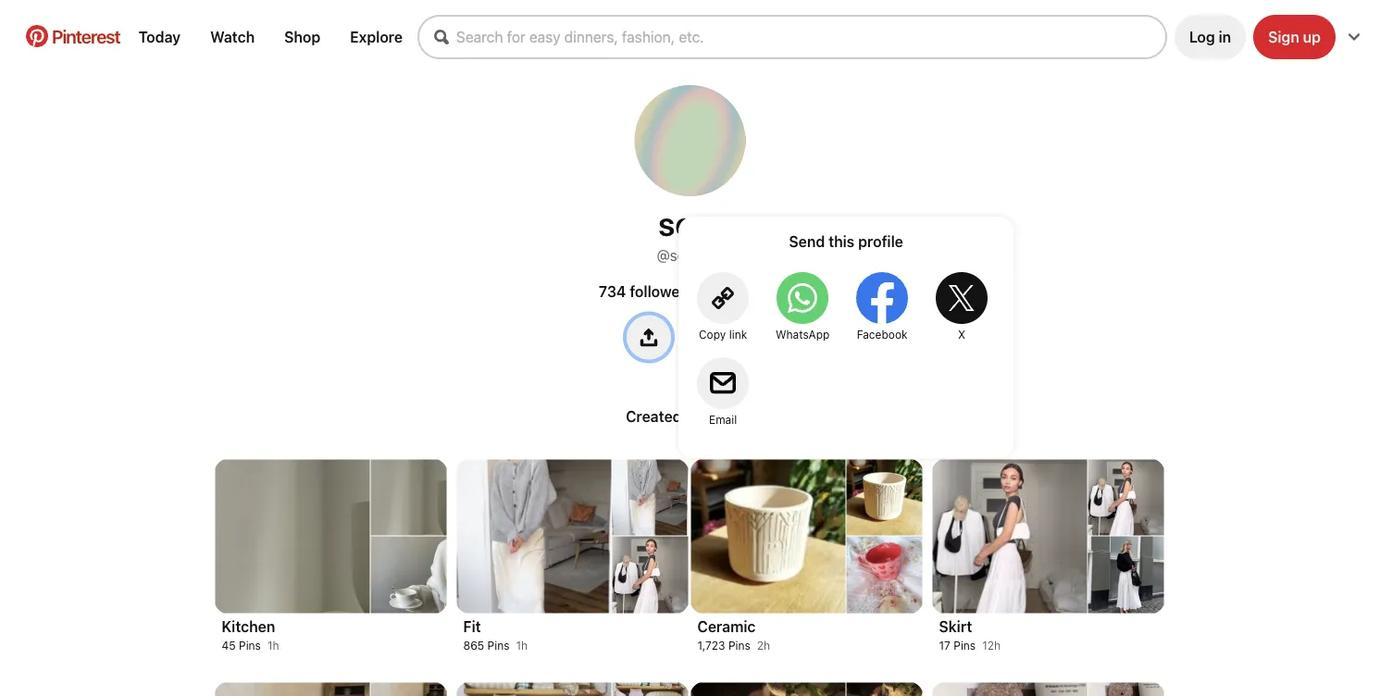 Task type: describe. For each thing, give the bounding box(es) containing it.
follow
[[693, 329, 739, 346]]

this
[[829, 232, 855, 250]]

734 followers · 8 following
[[599, 283, 781, 300]]

1 dress image from the left
[[215, 683, 370, 696]]

2 dress image from the left
[[371, 683, 447, 696]]

x
[[958, 328, 966, 341]]

pins for fit
[[487, 639, 510, 652]]

sem
[[658, 204, 722, 243]]

watch link
[[203, 21, 262, 53]]

sign up
[[1268, 28, 1321, 46]]

Search text field
[[456, 28, 1165, 46]]

whatsapp
[[776, 328, 830, 341]]

search image
[[434, 30, 449, 44]]

ceramic
[[698, 618, 756, 636]]

pinterest
[[52, 25, 120, 47]]

pinterest button
[[15, 25, 131, 49]]

copy
[[699, 328, 726, 341]]

skirt 17 pins 12h
[[939, 618, 1001, 652]]

followers
[[630, 283, 693, 300]]

today link
[[131, 21, 188, 53]]

explore link
[[343, 21, 410, 53]]

sem @sem_g_
[[657, 204, 724, 264]]

1h for fit
[[516, 639, 528, 652]]

17
[[939, 639, 951, 652]]

created
[[626, 408, 682, 425]]

865
[[463, 639, 484, 652]]

send this profile
[[789, 232, 903, 250]]

log
[[1189, 28, 1215, 46]]

user avatar image
[[635, 85, 746, 196]]

12h
[[982, 639, 1001, 652]]

link
[[729, 328, 747, 341]]

pins for ceramic
[[728, 639, 751, 652]]

@sem_g_ button
[[657, 241, 724, 281]]

pins for skirt
[[954, 639, 976, 652]]

saved link
[[704, 400, 762, 433]]

email
[[709, 413, 737, 426]]

@sem_g_
[[657, 247, 724, 264]]

explore
[[350, 28, 403, 46]]

log in button
[[1175, 15, 1246, 59]]

facebook
[[857, 328, 908, 341]]



Task type: locate. For each thing, give the bounding box(es) containing it.
1 horizontal spatial cake image
[[847, 683, 922, 696]]

send
[[789, 232, 825, 250]]

·
[[697, 284, 701, 299]]

design image
[[457, 683, 611, 696], [612, 683, 688, 696]]

2 1h from the left
[[516, 639, 528, 652]]

45
[[222, 639, 236, 652]]

copy link
[[699, 328, 747, 341]]

pins down kitchen
[[239, 639, 261, 652]]

2 design image from the left
[[612, 683, 688, 696]]

list containing kitchen
[[98, 448, 1283, 696]]

0 horizontal spatial dress image
[[215, 683, 370, 696]]

pins inside fit 865 pins 1h
[[487, 639, 510, 652]]

1h down kitchen
[[267, 639, 279, 652]]

1,723
[[698, 639, 725, 652]]

pins inside skirt 17 pins 12h
[[954, 639, 976, 652]]

1 1h from the left
[[267, 639, 279, 652]]

dress image
[[215, 683, 370, 696], [371, 683, 447, 696]]

pinterest image
[[26, 25, 48, 47]]

sem button
[[658, 204, 722, 243]]

fit image
[[457, 460, 611, 613], [612, 460, 688, 536], [612, 536, 688, 613]]

1 horizontal spatial baby image
[[1088, 683, 1164, 696]]

fit
[[463, 618, 481, 636]]

cake image
[[691, 683, 846, 696], [847, 683, 922, 696]]

log in
[[1189, 28, 1231, 46]]

skirt
[[939, 618, 972, 636]]

0 horizontal spatial baby image
[[933, 683, 1087, 696]]

1 horizontal spatial design image
[[612, 683, 688, 696]]

shop link
[[277, 21, 328, 53]]

0 horizontal spatial design image
[[457, 683, 611, 696]]

1 pins from the left
[[239, 639, 261, 652]]

4 pins from the left
[[954, 639, 976, 652]]

0 horizontal spatial 1h
[[267, 639, 279, 652]]

skirt image
[[933, 460, 1087, 613], [1088, 460, 1164, 536], [1088, 536, 1164, 613]]

1h for kitchen
[[267, 639, 279, 652]]

pins inside kitchen 45 pins 1h
[[239, 639, 261, 652]]

2 baby image from the left
[[1088, 683, 1164, 696]]

in
[[1219, 28, 1231, 46]]

1h inside fit 865 pins 1h
[[516, 639, 528, 652]]

kitchen 45 pins 1h
[[222, 618, 279, 652]]

following
[[718, 283, 781, 300]]

ceramic 1,723 pins 2h
[[698, 618, 770, 652]]

1h inside kitchen 45 pins 1h
[[267, 639, 279, 652]]

1 design image from the left
[[457, 683, 611, 696]]

baby image
[[933, 683, 1087, 696], [1088, 683, 1164, 696]]

1h
[[267, 639, 279, 652], [516, 639, 528, 652]]

0 horizontal spatial cake image
[[691, 683, 846, 696]]

2h
[[757, 639, 770, 652]]

1h right 865
[[516, 639, 528, 652]]

up
[[1303, 28, 1321, 46]]

sign
[[1268, 28, 1299, 46]]

pins inside ceramic 1,723 pins 2h
[[728, 639, 751, 652]]

shop
[[284, 28, 320, 46]]

8
[[705, 283, 714, 300]]

ceramic image
[[691, 460, 846, 613], [847, 460, 922, 536], [847, 536, 922, 613]]

kitchen
[[222, 618, 275, 636]]

pinterest link
[[15, 25, 131, 47]]

watch
[[210, 28, 255, 46]]

pins down ceramic
[[728, 639, 751, 652]]

saved
[[711, 408, 754, 425]]

734
[[599, 283, 626, 300]]

3 pins from the left
[[728, 639, 751, 652]]

2 cake image from the left
[[847, 683, 922, 696]]

1 horizontal spatial 1h
[[516, 639, 528, 652]]

today
[[139, 28, 181, 46]]

kitchen image
[[215, 460, 370, 613], [371, 460, 447, 536], [371, 536, 447, 613]]

pins
[[239, 639, 261, 652], [487, 639, 510, 652], [728, 639, 751, 652], [954, 639, 976, 652]]

2 pins from the left
[[487, 639, 510, 652]]

created link
[[618, 400, 689, 433]]

1 horizontal spatial dress image
[[371, 683, 447, 696]]

fit 865 pins 1h
[[463, 618, 528, 652]]

follow button
[[679, 315, 753, 360]]

1 cake image from the left
[[691, 683, 846, 696]]

profile
[[858, 232, 903, 250]]

pins right 865
[[487, 639, 510, 652]]

pins for kitchen
[[239, 639, 261, 652]]

list
[[98, 448, 1283, 696]]

1 baby image from the left
[[933, 683, 1087, 696]]

pins right 17
[[954, 639, 976, 652]]

sign up button
[[1254, 15, 1336, 59]]



Task type: vqa. For each thing, say whether or not it's contained in the screenshot.
"0:02" at the bottom of the page
no



